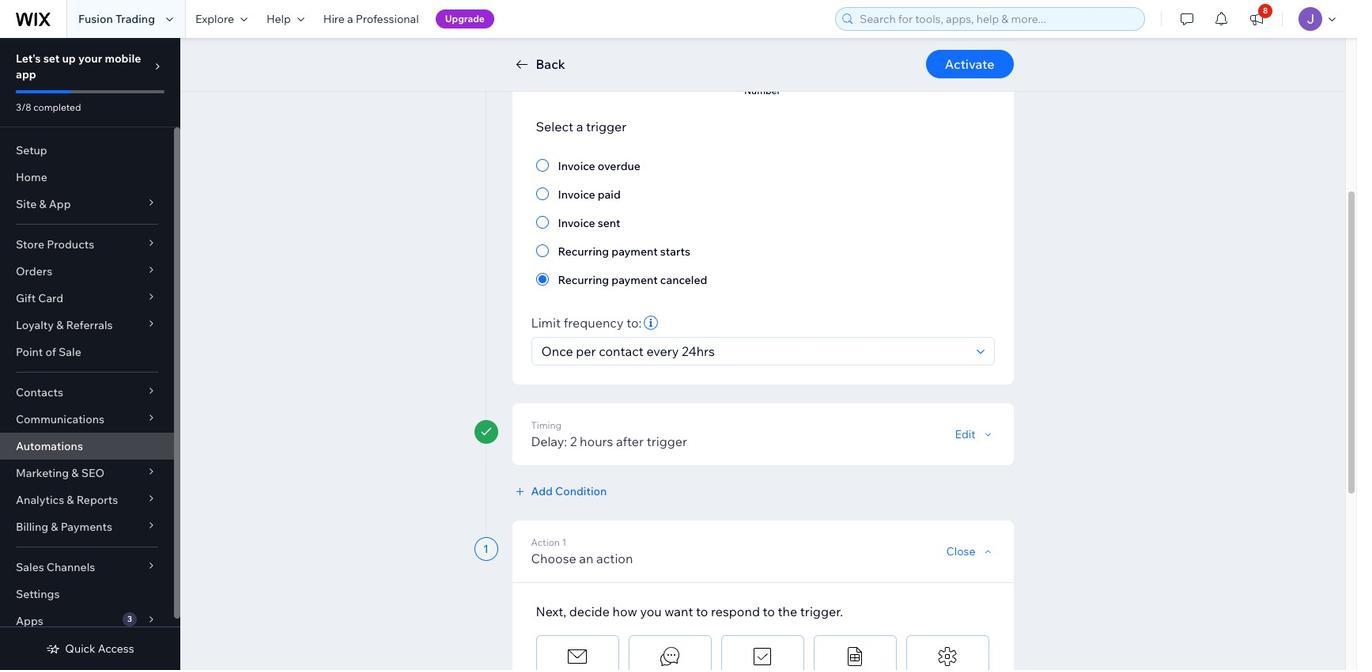 Task type: locate. For each thing, give the bounding box(es) containing it.
payment for canceled
[[612, 273, 658, 287]]

next, decide how you want to respond to the trigger.
[[536, 604, 843, 619]]

payment up recurring payment canceled
[[612, 244, 658, 259]]

trigger
[[586, 119, 627, 134], [647, 434, 688, 449]]

invoice for invoice overdue
[[558, 159, 595, 173]]

mobile
[[105, 51, 141, 66]]

canceled
[[660, 273, 708, 287]]

0 vertical spatial payment
[[612, 244, 658, 259]]

payment down the recurring payment starts
[[612, 273, 658, 287]]

1 vertical spatial trigger
[[647, 434, 688, 449]]

& for billing
[[51, 520, 58, 534]]

None field
[[537, 338, 972, 365]]

invoice for invoice paid
[[558, 187, 595, 202]]

to
[[696, 604, 708, 619], [763, 604, 775, 619]]

setup
[[16, 143, 47, 157]]

choose
[[531, 551, 577, 566]]

recurring payment canceled
[[558, 273, 708, 287]]

trigger up invoice overdue
[[586, 119, 627, 134]]

&
[[39, 197, 46, 211], [56, 318, 64, 332], [71, 466, 79, 480], [67, 493, 74, 507], [51, 520, 58, 534]]

1 horizontal spatial trigger
[[647, 434, 688, 449]]

payments
[[61, 520, 112, 534]]

1 to from the left
[[696, 604, 708, 619]]

analytics & reports
[[16, 493, 118, 507]]

Search for tools, apps, help & more... field
[[855, 8, 1140, 30]]

to right want
[[696, 604, 708, 619]]

0 horizontal spatial to
[[696, 604, 708, 619]]

explore
[[195, 12, 234, 26]]

1 inside 'action 1 choose an action'
[[562, 536, 567, 548]]

invoice sent
[[558, 216, 621, 230]]

& for site
[[39, 197, 46, 211]]

billing
[[16, 520, 48, 534]]

recurring down invoice sent
[[558, 244, 609, 259]]

1 vertical spatial a
[[576, 119, 583, 134]]

automations
[[16, 439, 83, 453]]

& inside analytics & reports dropdown button
[[67, 493, 74, 507]]

point
[[16, 345, 43, 359]]

your
[[78, 51, 102, 66]]

recurring
[[558, 244, 609, 259], [558, 273, 609, 287]]

to left the
[[763, 604, 775, 619]]

apps
[[16, 614, 43, 628]]

1 left the action
[[483, 542, 489, 556]]

option group
[[536, 156, 990, 289]]

0 vertical spatial invoice
[[558, 159, 595, 173]]

business
[[727, 70, 767, 82]]

& inside 'site & app' "popup button"
[[39, 197, 46, 211]]

the
[[778, 604, 798, 619]]

access
[[98, 642, 134, 656]]

gift
[[16, 291, 36, 305]]

analytics
[[16, 493, 64, 507]]

category image
[[566, 31, 589, 55], [658, 31, 682, 55], [658, 645, 682, 669], [751, 645, 775, 669], [936, 645, 960, 669]]

1 recurring from the top
[[558, 244, 609, 259]]

2 to from the left
[[763, 604, 775, 619]]

up
[[62, 51, 76, 66]]

loyalty & referrals
[[16, 318, 113, 332]]

delay:
[[531, 434, 567, 449]]

wix
[[554, 70, 571, 82]]

wix forms
[[554, 70, 601, 82]]

& for marketing
[[71, 466, 79, 480]]

1 vertical spatial invoice
[[558, 187, 595, 202]]

3 invoice from the top
[[558, 216, 595, 230]]

point of sale
[[16, 345, 81, 359]]

& inside marketing & seo dropdown button
[[71, 466, 79, 480]]

analytics & reports button
[[0, 487, 174, 513]]

1 horizontal spatial to
[[763, 604, 775, 619]]

1 vertical spatial recurring
[[558, 273, 609, 287]]

communications
[[16, 412, 104, 426]]

orders
[[16, 264, 52, 278]]

& right site
[[39, 197, 46, 211]]

1 vertical spatial payment
[[612, 273, 658, 287]]

0 vertical spatial trigger
[[586, 119, 627, 134]]

trading
[[115, 12, 155, 26]]

recurring up limit frequency to:
[[558, 273, 609, 287]]

2 payment from the top
[[612, 273, 658, 287]]

0 vertical spatial recurring
[[558, 244, 609, 259]]

trigger.
[[800, 604, 843, 619]]

home link
[[0, 164, 174, 191]]

category image
[[751, 31, 775, 55], [843, 31, 867, 55], [566, 645, 589, 669], [843, 645, 867, 669]]

sent
[[598, 216, 621, 230]]

1 payment from the top
[[612, 244, 658, 259]]

setup link
[[0, 137, 174, 164]]

trigger right after
[[647, 434, 688, 449]]

1 horizontal spatial 1
[[562, 536, 567, 548]]

hire
[[323, 12, 345, 26]]

fusion
[[78, 12, 113, 26]]

activate button
[[926, 50, 1014, 78]]

a right hire
[[347, 12, 353, 26]]

business phone number
[[727, 70, 798, 97]]

add condition button
[[512, 484, 607, 498]]

1 invoice from the top
[[558, 159, 595, 173]]

invoice up invoice sent
[[558, 187, 595, 202]]

decide
[[569, 604, 610, 619]]

quick access
[[65, 642, 134, 656]]

a right select on the left of the page
[[576, 119, 583, 134]]

0 vertical spatial a
[[347, 12, 353, 26]]

loyalty
[[16, 318, 54, 332]]

& right the "loyalty"
[[56, 318, 64, 332]]

invoice up invoice paid on the left of the page
[[558, 159, 595, 173]]

invoice down invoice paid on the left of the page
[[558, 216, 595, 230]]

limit
[[531, 315, 561, 331]]

& inside billing & payments dropdown button
[[51, 520, 58, 534]]

& left "reports"
[[67, 493, 74, 507]]

0 horizontal spatial a
[[347, 12, 353, 26]]

let's
[[16, 51, 41, 66]]

1 horizontal spatial a
[[576, 119, 583, 134]]

after
[[616, 434, 644, 449]]

paid
[[598, 187, 621, 202]]

back button
[[512, 55, 566, 74]]

of
[[45, 345, 56, 359]]

& left seo
[[71, 466, 79, 480]]

gift card button
[[0, 285, 174, 312]]

billing & payments button
[[0, 513, 174, 540]]

site & app
[[16, 197, 71, 211]]

recurring for recurring payment canceled
[[558, 273, 609, 287]]

2 recurring from the top
[[558, 273, 609, 287]]

card
[[38, 291, 63, 305]]

a
[[347, 12, 353, 26], [576, 119, 583, 134]]

& right billing
[[51, 520, 58, 534]]

automations link
[[0, 433, 174, 460]]

2 vertical spatial invoice
[[558, 216, 595, 230]]

how
[[613, 604, 638, 619]]

8 button
[[1240, 0, 1275, 38]]

site
[[16, 197, 37, 211]]

activate
[[945, 56, 995, 72]]

store products button
[[0, 231, 174, 258]]

fusion trading
[[78, 12, 155, 26]]

1 right the action
[[562, 536, 567, 548]]

close button
[[947, 544, 995, 559]]

2 invoice from the top
[[558, 187, 595, 202]]

invoice
[[558, 159, 595, 173], [558, 187, 595, 202], [558, 216, 595, 230]]

referrals
[[66, 318, 113, 332]]

quick
[[65, 642, 95, 656]]

& inside loyalty & referrals popup button
[[56, 318, 64, 332]]



Task type: describe. For each thing, give the bounding box(es) containing it.
you
[[640, 604, 662, 619]]

edit
[[955, 427, 976, 441]]

close
[[947, 544, 976, 559]]

a for select
[[576, 119, 583, 134]]

action 1 choose an action
[[531, 536, 633, 566]]

& for analytics
[[67, 493, 74, 507]]

0 horizontal spatial 1
[[483, 542, 489, 556]]

hire a professional
[[323, 12, 419, 26]]

marketing & seo
[[16, 466, 105, 480]]

app
[[16, 67, 36, 81]]

add condition
[[531, 484, 607, 498]]

next,
[[536, 604, 567, 619]]

point of sale link
[[0, 339, 174, 366]]

sales
[[16, 560, 44, 574]]

contacts
[[16, 385, 63, 400]]

settings link
[[0, 581, 174, 608]]

want
[[665, 604, 693, 619]]

hire a professional link
[[314, 0, 429, 38]]

invoice for invoice sent
[[558, 216, 595, 230]]

completed
[[33, 101, 81, 113]]

billing & payments
[[16, 520, 112, 534]]

channels
[[47, 560, 95, 574]]

quick access button
[[46, 642, 134, 656]]

action
[[597, 551, 633, 566]]

marketing & seo button
[[0, 460, 174, 487]]

products
[[47, 237, 94, 252]]

a for hire
[[347, 12, 353, 26]]

respond
[[711, 604, 760, 619]]

loyalty & referrals button
[[0, 312, 174, 339]]

store products
[[16, 237, 94, 252]]

frequency
[[564, 315, 624, 331]]

payment for starts
[[612, 244, 658, 259]]

to:
[[627, 315, 642, 331]]

settings
[[16, 587, 60, 601]]

back
[[536, 56, 566, 72]]

hours
[[580, 434, 613, 449]]

seo
[[81, 466, 105, 480]]

edit button
[[955, 427, 995, 441]]

upgrade button
[[436, 9, 494, 28]]

professional
[[356, 12, 419, 26]]

& for loyalty
[[56, 318, 64, 332]]

gift card
[[16, 291, 63, 305]]

sidebar element
[[0, 38, 180, 670]]

home
[[16, 170, 47, 184]]

number
[[744, 85, 781, 97]]

site & app button
[[0, 191, 174, 218]]

limit frequency to:
[[531, 315, 642, 331]]

phone
[[769, 70, 798, 82]]

sales channels button
[[0, 554, 174, 581]]

0 horizontal spatial trigger
[[586, 119, 627, 134]]

orders button
[[0, 258, 174, 285]]

trigger inside timing delay: 2 hours after trigger
[[647, 434, 688, 449]]

store
[[16, 237, 44, 252]]

2
[[570, 434, 577, 449]]

reports
[[76, 493, 118, 507]]

sale
[[59, 345, 81, 359]]

timing
[[531, 419, 562, 431]]

help
[[267, 12, 291, 26]]

invoice paid
[[558, 187, 621, 202]]

starts
[[660, 244, 691, 259]]

overdue
[[598, 159, 641, 173]]

help button
[[257, 0, 314, 38]]

app
[[49, 197, 71, 211]]

action
[[531, 536, 560, 548]]

recurring payment starts
[[558, 244, 691, 259]]

communications button
[[0, 406, 174, 433]]

let's set up your mobile app
[[16, 51, 141, 81]]

sales channels
[[16, 560, 95, 574]]

select a trigger
[[536, 119, 627, 134]]

marketing
[[16, 466, 69, 480]]

select
[[536, 119, 574, 134]]

recurring for recurring payment starts
[[558, 244, 609, 259]]

timing delay: 2 hours after trigger
[[531, 419, 688, 449]]

option group containing invoice overdue
[[536, 156, 990, 289]]

invoice overdue
[[558, 159, 641, 173]]

contacts button
[[0, 379, 174, 406]]



Task type: vqa. For each thing, say whether or not it's contained in the screenshot.
the topmost destinations
no



